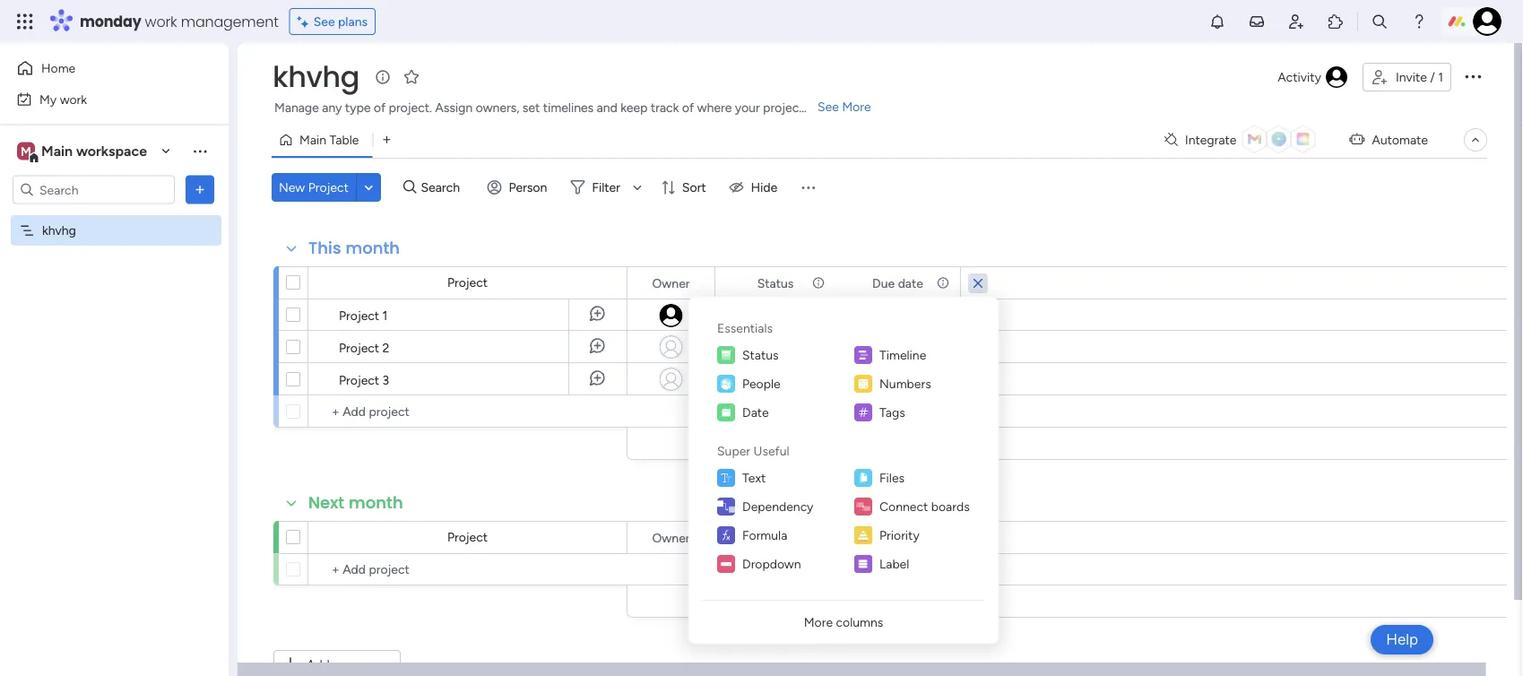 Task type: describe. For each thing, give the bounding box(es) containing it.
monday
[[80, 11, 141, 31]]

invite
[[1396, 70, 1428, 85]]

autopilot image
[[1350, 128, 1365, 150]]

connect boards
[[880, 499, 970, 514]]

plans
[[338, 14, 368, 29]]

gary orlando image
[[1473, 7, 1502, 36]]

my
[[39, 91, 57, 107]]

date
[[743, 405, 769, 420]]

15
[[907, 370, 919, 384]]

filter button
[[563, 173, 648, 202]]

see plans button
[[289, 8, 376, 35]]

main for main workspace
[[41, 143, 73, 160]]

project 3
[[339, 372, 389, 387]]

monday work management
[[80, 11, 279, 31]]

main workspace
[[41, 143, 147, 160]]

it
[[805, 308, 813, 323]]

timelines
[[543, 100, 594, 115]]

main table
[[300, 132, 359, 148]]

2
[[383, 340, 390, 355]]

files
[[880, 470, 905, 486]]

done
[[760, 339, 790, 355]]

workspace image
[[17, 141, 35, 161]]

component__icon image for numbers
[[855, 375, 873, 393]]

2 owner from the top
[[652, 530, 690, 545]]

Search in workspace field
[[38, 179, 150, 200]]

m
[[21, 143, 31, 159]]

component__icon image for timeline
[[855, 346, 873, 364]]

numbers
[[880, 376, 931, 391]]

my work button
[[11, 85, 193, 113]]

text
[[743, 470, 766, 486]]

connect
[[880, 499, 928, 514]]

khvhg list box
[[0, 212, 229, 488]]

inbox image
[[1248, 13, 1266, 30]]

month for next month
[[349, 491, 403, 514]]

columns
[[836, 615, 884, 630]]

v2 done deadline image
[[842, 339, 856, 356]]

tags
[[880, 405, 906, 420]]

label
[[880, 556, 910, 572]]

component__icon image for text
[[717, 469, 735, 487]]

khvhg field
[[268, 57, 364, 97]]

component__icon image for tags
[[855, 404, 873, 421]]

Search field
[[417, 175, 470, 200]]

1 date from the top
[[898, 275, 924, 291]]

where
[[697, 100, 732, 115]]

1 horizontal spatial khvhg
[[273, 57, 360, 97]]

help
[[1387, 630, 1419, 649]]

assign
[[435, 100, 473, 115]]

activity
[[1278, 70, 1322, 85]]

3
[[383, 372, 389, 387]]

home
[[41, 61, 76, 76]]

main table button
[[272, 126, 373, 154]]

project.
[[389, 100, 432, 115]]

new project button
[[272, 173, 356, 202]]

2 due date field from the top
[[868, 528, 928, 547]]

1 vertical spatial status
[[743, 348, 779, 363]]

home button
[[11, 54, 193, 83]]

status for first status field from the top
[[758, 275, 794, 291]]

column information image
[[812, 276, 826, 290]]

apps image
[[1327, 13, 1345, 30]]

timeline
[[880, 348, 927, 363]]

integrate
[[1185, 132, 1237, 148]]

component__icon image for date
[[717, 404, 735, 421]]

component__icon image for label
[[855, 555, 873, 573]]

manage
[[274, 100, 319, 115]]

1 inside button
[[1439, 70, 1444, 85]]

workspace selection element
[[17, 140, 150, 164]]

component__icon image for files
[[855, 469, 873, 487]]

super useful
[[717, 443, 790, 458]]

1 + add project text field from the top
[[317, 401, 619, 422]]

useful
[[754, 443, 790, 458]]

status for second status field from the top of the page
[[758, 530, 794, 545]]

options image
[[1463, 65, 1484, 87]]

person
[[509, 180, 547, 195]]

sort
[[682, 180, 706, 195]]

manage any type of project. assign owners, set timelines and keep track of where your project stands.
[[274, 100, 847, 115]]

2 + add project text field from the top
[[317, 559, 619, 580]]

2 of from the left
[[682, 100, 694, 115]]

stands.
[[807, 100, 847, 115]]

workspace
[[76, 143, 147, 160]]

v2 search image
[[403, 177, 417, 198]]

menu image
[[799, 178, 817, 196]]

stuck
[[759, 372, 791, 387]]

nov 15
[[883, 370, 919, 384]]

owners,
[[476, 100, 520, 115]]

track
[[651, 100, 679, 115]]

project
[[763, 100, 804, 115]]

on
[[788, 308, 802, 323]]

2 due date from the top
[[873, 530, 924, 545]]

this
[[308, 237, 341, 260]]

sort button
[[654, 173, 717, 202]]

and
[[597, 100, 618, 115]]

any
[[322, 100, 342, 115]]

add view image
[[383, 133, 391, 146]]

automate
[[1372, 132, 1429, 148]]



Task type: vqa. For each thing, say whether or not it's contained in the screenshot.
The Stands.
yes



Task type: locate. For each thing, give the bounding box(es) containing it.
14
[[907, 338, 919, 352]]

0 vertical spatial status
[[758, 275, 794, 291]]

hide
[[751, 180, 778, 195]]

0 vertical spatial due date
[[873, 275, 924, 291]]

work right my at the top left
[[60, 91, 87, 107]]

component__icon image for connect boards
[[855, 498, 873, 516]]

see left plans
[[314, 14, 335, 29]]

hide button
[[722, 173, 788, 202]]

nov
[[882, 338, 904, 352], [883, 370, 904, 384]]

nov for nov 14
[[882, 338, 904, 352]]

see for see more
[[818, 99, 839, 114]]

1 due date from the top
[[873, 275, 924, 291]]

status up dropdown
[[758, 530, 794, 545]]

working
[[738, 308, 784, 323]]

more right project
[[842, 99, 871, 114]]

status up the stuck
[[743, 348, 779, 363]]

1 due date field from the top
[[868, 273, 928, 293]]

component__icon image left formula
[[717, 526, 735, 544]]

due up label
[[873, 530, 895, 545]]

of
[[374, 100, 386, 115], [682, 100, 694, 115]]

priority
[[880, 528, 920, 543]]

This month field
[[304, 237, 405, 260]]

type
[[345, 100, 371, 115]]

help button
[[1371, 625, 1434, 655]]

component__icon image for status
[[717, 346, 735, 364]]

2 date from the top
[[898, 530, 924, 545]]

add to favorites image
[[403, 68, 420, 86]]

see for see plans
[[314, 14, 335, 29]]

1 right /
[[1439, 70, 1444, 85]]

status up 'working on it'
[[758, 275, 794, 291]]

component__icon image for people
[[717, 375, 735, 393]]

0 horizontal spatial main
[[41, 143, 73, 160]]

1 horizontal spatial of
[[682, 100, 694, 115]]

options image
[[191, 181, 209, 199]]

Owner field
[[648, 273, 695, 293], [648, 528, 695, 547]]

this month
[[308, 237, 400, 260]]

component__icon image left the files
[[855, 469, 873, 487]]

date
[[898, 275, 924, 291], [898, 530, 924, 545]]

khvhg inside list box
[[42, 223, 76, 238]]

due for second due date field from the top of the page
[[873, 530, 895, 545]]

component__icon image left the 'text'
[[717, 469, 735, 487]]

1 horizontal spatial more
[[842, 99, 871, 114]]

invite / 1
[[1396, 70, 1444, 85]]

show board description image
[[372, 68, 394, 86]]

0 horizontal spatial 1
[[383, 308, 388, 323]]

/
[[1431, 70, 1436, 85]]

0 horizontal spatial work
[[60, 91, 87, 107]]

management
[[181, 11, 279, 31]]

khvhg down search in workspace field
[[42, 223, 76, 238]]

see
[[314, 14, 335, 29], [818, 99, 839, 114]]

1 vertical spatial see
[[818, 99, 839, 114]]

1 horizontal spatial 1
[[1439, 70, 1444, 85]]

work for monday
[[145, 11, 177, 31]]

due left column information image
[[873, 275, 895, 291]]

component__icon image for priority
[[855, 526, 873, 544]]

2 nov from the top
[[883, 370, 904, 384]]

due date up label
[[873, 530, 924, 545]]

1 owner field from the top
[[648, 273, 695, 293]]

date up label
[[898, 530, 924, 545]]

work right monday
[[145, 11, 177, 31]]

1 of from the left
[[374, 100, 386, 115]]

1 vertical spatial due
[[873, 530, 895, 545]]

1 vertical spatial + add project text field
[[317, 559, 619, 580]]

main right workspace icon
[[41, 143, 73, 160]]

Due date field
[[868, 273, 928, 293], [868, 528, 928, 547]]

0 vertical spatial month
[[346, 237, 400, 260]]

2 due from the top
[[873, 530, 895, 545]]

collapse board header image
[[1469, 133, 1483, 147]]

dropdown
[[743, 556, 801, 572]]

work for my
[[60, 91, 87, 107]]

filter
[[592, 180, 620, 195]]

people
[[743, 376, 781, 391]]

0 horizontal spatial khvhg
[[42, 223, 76, 238]]

1 vertical spatial month
[[349, 491, 403, 514]]

component__icon image left people
[[717, 375, 735, 393]]

help image
[[1411, 13, 1429, 30]]

status field up dropdown
[[753, 528, 798, 547]]

nov for nov 15
[[883, 370, 904, 384]]

1 vertical spatial more
[[804, 615, 833, 630]]

formula
[[743, 528, 788, 543]]

search everything image
[[1371, 13, 1389, 30]]

activity button
[[1271, 63, 1356, 91]]

1 nov from the top
[[882, 338, 904, 352]]

boards
[[932, 499, 970, 514]]

dependency
[[743, 499, 814, 514]]

1 up 2
[[383, 308, 388, 323]]

your
[[735, 100, 760, 115]]

main for main table
[[300, 132, 326, 148]]

project inside button
[[308, 180, 349, 195]]

work inside button
[[60, 91, 87, 107]]

component__icon image left connect
[[855, 498, 873, 516]]

1 vertical spatial date
[[898, 530, 924, 545]]

new project
[[279, 180, 349, 195]]

component__icon image left nov 15
[[855, 375, 873, 393]]

my work
[[39, 91, 87, 107]]

date left column information image
[[898, 275, 924, 291]]

0 vertical spatial owner field
[[648, 273, 695, 293]]

select product image
[[16, 13, 34, 30]]

1 vertical spatial status field
[[753, 528, 798, 547]]

1 vertical spatial work
[[60, 91, 87, 107]]

essentials
[[717, 320, 773, 335]]

0 vertical spatial owner
[[652, 275, 690, 291]]

component__icon image for dropdown
[[717, 555, 735, 573]]

1 horizontal spatial see
[[818, 99, 839, 114]]

more columns
[[804, 615, 884, 630]]

1 horizontal spatial work
[[145, 11, 177, 31]]

0 vertical spatial see
[[314, 14, 335, 29]]

0 vertical spatial khvhg
[[273, 57, 360, 97]]

of right type
[[374, 100, 386, 115]]

0 vertical spatial 1
[[1439, 70, 1444, 85]]

month right next on the bottom of the page
[[349, 491, 403, 514]]

0 vertical spatial work
[[145, 11, 177, 31]]

next month
[[308, 491, 403, 514]]

see inside button
[[314, 14, 335, 29]]

due date field up label
[[868, 528, 928, 547]]

nov left 14
[[882, 338, 904, 352]]

due
[[873, 275, 895, 291], [873, 530, 895, 545]]

0 vertical spatial status field
[[753, 273, 798, 293]]

1 due from the top
[[873, 275, 895, 291]]

person button
[[480, 173, 558, 202]]

due for second due date field from the bottom of the page
[[873, 275, 895, 291]]

status field up 'working on it'
[[753, 273, 798, 293]]

1 vertical spatial due date
[[873, 530, 924, 545]]

2 vertical spatial status
[[758, 530, 794, 545]]

0 vertical spatial + add project text field
[[317, 401, 619, 422]]

new
[[279, 180, 305, 195]]

of right track
[[682, 100, 694, 115]]

0 vertical spatial due date field
[[868, 273, 928, 293]]

main
[[300, 132, 326, 148], [41, 143, 73, 160]]

see more link
[[816, 98, 873, 116]]

main left table
[[300, 132, 326, 148]]

Status field
[[753, 273, 798, 293], [753, 528, 798, 547]]

1
[[1439, 70, 1444, 85], [383, 308, 388, 323]]

next
[[308, 491, 345, 514]]

0 vertical spatial nov
[[882, 338, 904, 352]]

1 vertical spatial nov
[[883, 370, 904, 384]]

component__icon image left dropdown
[[717, 555, 735, 573]]

dapulse integrations image
[[1165, 133, 1178, 147]]

component__icon image left date in the bottom of the page
[[717, 404, 735, 421]]

component__icon image left tags
[[855, 404, 873, 421]]

nov 14
[[882, 338, 919, 352]]

1 vertical spatial owner field
[[648, 528, 695, 547]]

invite members image
[[1288, 13, 1306, 30]]

month
[[346, 237, 400, 260], [349, 491, 403, 514]]

khvhg up any
[[273, 57, 360, 97]]

month right the this
[[346, 237, 400, 260]]

notifications image
[[1209, 13, 1227, 30]]

component__icon image left the priority
[[855, 526, 873, 544]]

invite / 1 button
[[1363, 63, 1452, 91]]

month inside field
[[349, 491, 403, 514]]

option
[[0, 214, 229, 218]]

project 2
[[339, 340, 390, 355]]

1 owner from the top
[[652, 275, 690, 291]]

0 horizontal spatial more
[[804, 615, 833, 630]]

see more
[[818, 99, 871, 114]]

main inside main table button
[[300, 132, 326, 148]]

project
[[308, 180, 349, 195], [447, 275, 488, 290], [339, 308, 379, 323], [339, 340, 379, 355], [339, 372, 379, 387], [447, 530, 488, 545]]

status
[[758, 275, 794, 291], [743, 348, 779, 363], [758, 530, 794, 545]]

component__icon image left dependency
[[717, 498, 735, 516]]

component__icon image
[[717, 346, 735, 364], [855, 346, 873, 364], [717, 375, 735, 393], [855, 375, 873, 393], [717, 404, 735, 421], [855, 404, 873, 421], [717, 469, 735, 487], [855, 469, 873, 487], [717, 498, 735, 516], [855, 498, 873, 516], [717, 526, 735, 544], [855, 526, 873, 544], [717, 555, 735, 573], [855, 555, 873, 573]]

1 vertical spatial khvhg
[[42, 223, 76, 238]]

work
[[145, 11, 177, 31], [60, 91, 87, 107]]

owner
[[652, 275, 690, 291], [652, 530, 690, 545]]

due date left column information image
[[873, 275, 924, 291]]

more left "columns"
[[804, 615, 833, 630]]

see plans
[[314, 14, 368, 29]]

angle down image
[[365, 181, 373, 194]]

project 1
[[339, 308, 388, 323]]

nov left 15
[[883, 370, 904, 384]]

+ Add project text field
[[317, 401, 619, 422], [317, 559, 619, 580]]

1 vertical spatial owner
[[652, 530, 690, 545]]

main inside "workspace selection" element
[[41, 143, 73, 160]]

0 vertical spatial due
[[873, 275, 895, 291]]

0 vertical spatial date
[[898, 275, 924, 291]]

component__icon image left label
[[855, 555, 873, 573]]

component__icon image down essentials
[[717, 346, 735, 364]]

1 horizontal spatial main
[[300, 132, 326, 148]]

month inside 'field'
[[346, 237, 400, 260]]

1 status field from the top
[[753, 273, 798, 293]]

component__icon image for dependency
[[717, 498, 735, 516]]

super
[[717, 443, 751, 458]]

component__icon image for formula
[[717, 526, 735, 544]]

due date field left column information image
[[868, 273, 928, 293]]

Next month field
[[304, 491, 408, 515]]

component__icon image left nov 14
[[855, 346, 873, 364]]

2 owner field from the top
[[648, 528, 695, 547]]

set
[[523, 100, 540, 115]]

see right project
[[818, 99, 839, 114]]

month for this month
[[346, 237, 400, 260]]

1 vertical spatial due date field
[[868, 528, 928, 547]]

working on it
[[738, 308, 813, 323]]

arrow down image
[[627, 177, 648, 198]]

column information image
[[936, 276, 951, 290]]

0 horizontal spatial see
[[314, 14, 335, 29]]

0 horizontal spatial of
[[374, 100, 386, 115]]

1 vertical spatial 1
[[383, 308, 388, 323]]

keep
[[621, 100, 648, 115]]

workspace options image
[[191, 142, 209, 160]]

0 vertical spatial more
[[842, 99, 871, 114]]

2 status field from the top
[[753, 528, 798, 547]]

table
[[330, 132, 359, 148]]



